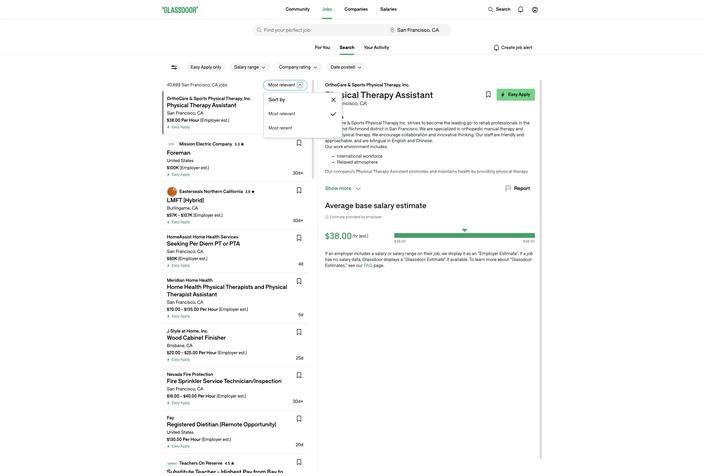 Task type: describe. For each thing, give the bounding box(es) containing it.
easy apply only
[[191, 65, 221, 70]]

apply for san francisco, ca $16.00 - $40.00 per hour (employer est.)
[[181, 401, 190, 405]]

california
[[223, 189, 243, 194]]

service
[[364, 193, 378, 198]]

$107k
[[181, 213, 193, 218]]

none field search keyword
[[252, 24, 385, 36]]

easy for brisbane, ca $20.00 - $25.00 per hour (employer est.)
[[172, 358, 180, 362]]

open filter menu image
[[171, 64, 178, 71]]

professionals
[[492, 121, 518, 126]]

easy apply only button
[[186, 63, 226, 72]]

services
[[325, 175, 342, 180]]

for
[[315, 45, 322, 50]]

company rating
[[279, 65, 311, 70]]

easy for san francisco, ca $38.00 per hour (employer est.)
[[172, 125, 180, 129]]

san inside about us orthocare & sports physical therapy inc. strives to become the leading go-to rehab professionals in the sunset and richmond district in san francisco. we are specialized in orthopedic manual therapy and sports physical therapy. we encourage collaboration and innovative thinking. our staff are friendly and approachable, and are bilingual in english and chinese. our work environment includes:
[[390, 127, 397, 132]]

and down for at right
[[490, 181, 497, 186]]

(employer inside united states $130.00 per hour (employer est.)
[[202, 437, 222, 442]]

francisco, for meridian home health
[[176, 300, 196, 305]]

est.) inside the san francisco, ca $38.00 per hour (employer est.)
[[221, 118, 230, 123]]

francisco, for orthocare & sports physical therapy, inc.
[[176, 111, 196, 116]]

home for meridian
[[186, 278, 198, 283]]

1 horizontal spatial patients,
[[502, 175, 519, 180]]

in down the based
[[364, 205, 368, 210]]

if
[[447, 257, 450, 262]]

richmond
[[349, 127, 370, 132]]

nevada fire protection
[[167, 372, 213, 377]]

easy inside button
[[509, 92, 518, 97]]

easy apply for san francisco, ca $38.00 per hour (employer est.)
[[172, 125, 190, 129]]

only
[[213, 65, 221, 70]]

estimates,"
[[325, 263, 347, 268]]

easy apply button
[[497, 89, 535, 101]]

has
[[325, 257, 332, 262]]

a right 'of'
[[391, 175, 394, 180]]

2 vertical spatial manual
[[392, 205, 406, 210]]

not
[[492, 193, 498, 198]]

encourage
[[380, 132, 401, 138]]

recent
[[280, 126, 293, 131]]

- inside 'burlingame, ca $97k - $107k (employer est.)'
[[178, 213, 180, 218]]

keen
[[338, 205, 348, 210]]

physical up should at the top
[[444, 181, 460, 186]]

ca inside the san francisco, ca $38.00 per hour (employer est.)
[[197, 111, 204, 116]]

easy for united states $100k (employer est.)
[[172, 173, 180, 177]]

supervision
[[363, 175, 385, 180]]

graduate
[[516, 199, 533, 204]]

easy apply for san francisco, ca $90k (employer est.)
[[172, 263, 190, 268]]

- inside san francisco, ca $70.00 - $135.00 per hour (employer est.)
[[181, 307, 183, 312]]

apply inside easy apply button
[[519, 92, 531, 97]]

available.
[[451, 257, 469, 262]]

includes:
[[371, 144, 388, 149]]

francisco, for homeassist home health services
[[176, 249, 196, 254]]

1 vertical spatial are
[[494, 132, 501, 138]]

est.) inside san francisco, ca $90k (employer est.)
[[200, 256, 208, 261]]

in down the encourage
[[388, 138, 391, 143]]

learn
[[476, 257, 486, 262]]

physical inside about us orthocare & sports physical therapy inc. strives to become the leading go-to rehab professionals in the sunset and richmond district in san francisco. we are specialized in orthopedic manual therapy and sports physical therapy. we encourage collaboration and innovative thinking. our staff are friendly and approachable, and are bilingual in english and chinese. our work environment includes:
[[366, 121, 382, 126]]

inc. inside orthocare & sports physical therapy, inc. physical therapy assistant san francisco, ca
[[403, 83, 410, 88]]

1 vertical spatial be
[[451, 193, 456, 198]]

therapy, for orthocare & sports physical therapy, inc.
[[226, 96, 243, 101]]

hour inside the san francisco, ca $38.00 per hour (employer est.)
[[189, 118, 199, 123]]

san inside the san francisco, ca $38.00 per hour (employer est.)
[[167, 111, 175, 116]]

your activity link
[[364, 45, 389, 50]]

and up environment
[[354, 138, 362, 143]]

company inside jobs list element
[[213, 142, 232, 147]]

a down promote
[[335, 205, 337, 210]]

by up treatment
[[472, 169, 476, 174]]

apply inside easy apply only button
[[201, 65, 212, 70]]

advantage
[[463, 193, 483, 198]]

1 horizontal spatial health
[[459, 169, 471, 174]]

a left job
[[524, 251, 526, 256]]

j style at home, inc.
[[167, 329, 209, 334]]

$38.00 inside the san francisco, ca $38.00 per hour (employer est.)
[[167, 118, 181, 123]]

workforce
[[363, 154, 383, 159]]

est.) inside san francisco, ca $70.00 - $135.00 per hour (employer est.)
[[240, 307, 248, 312]]

promote
[[325, 199, 342, 204]]

atmosphere
[[354, 160, 378, 165]]

$38.00 /hr (est.)
[[325, 231, 369, 241]]

apply for burlingame, ca $97k - $107k (employer est.)
[[181, 220, 190, 224]]

to down "examinations,"
[[475, 187, 479, 192]]

jobs
[[219, 83, 227, 88]]

sports for orthocare & sports physical therapy, inc. physical therapy assistant san francisco, ca
[[352, 83, 366, 88]]

based
[[363, 199, 375, 204]]

and up friendly
[[516, 127, 523, 132]]

easterseals northern california 3.6 ★
[[180, 189, 255, 194]]

united states $130.00 per hour (employer est.)
[[167, 430, 231, 442]]

a right displays
[[401, 257, 403, 262]]

you
[[323, 45, 330, 50]]

friendly
[[502, 132, 516, 138]]

0 vertical spatial our
[[476, 132, 484, 138]]

physical inside our company's physical therapy assistant promotes and maintains health by providing physical therapy services under the supervision of a physical therapist, administers treatment programs for patients, assesses patient health by interviewing patients, performing physical examinations, and obtaining updating, and studying therapy histories. the ideal candidate should be able to work independently with excellent customer service mentality. fluency in chinese would be an advantage but not necessary. we promote evidence-based medicine in manual therapy and therapeutic exercise procedures. new graduate with a keen interest in orthopedic manual therapy is welcome to apply.
[[356, 169, 373, 174]]

easy for san francisco, ca $70.00 - $135.00 per hour (employer est.)
[[172, 314, 180, 318]]

faq link
[[364, 263, 373, 268]]

therapy inside orthocare & sports physical therapy, inc. physical therapy assistant san francisco, ca
[[361, 90, 394, 100]]

job
[[527, 251, 533, 256]]

2 if from the left
[[520, 251, 523, 256]]

on
[[418, 251, 423, 256]]

apply for san francisco, ca $70.00 - $135.00 per hour (employer est.)
[[181, 314, 190, 318]]

san inside san francisco, ca $90k (employer est.)
[[167, 249, 175, 254]]

per inside brisbane, ca $20.00 - $25.00 per hour (employer est.)
[[199, 350, 206, 356]]

per inside san francisco, ca $16.00 - $40.00 per hour (employer est.)
[[198, 394, 205, 399]]

therapy up is
[[416, 199, 431, 204]]

and up administers
[[430, 169, 437, 174]]

display
[[449, 251, 462, 256]]

most relevant button
[[264, 107, 342, 121]]

- inside brisbane, ca $20.00 - $25.00 per hour (employer est.)
[[181, 350, 184, 356]]

& inside about us orthocare & sports physical therapy inc. strives to become the leading go-to rehab professionals in the sunset and richmond district in san francisco. we are specialized in orthopedic manual therapy and sports physical therapy. we encourage collaboration and innovative thinking. our staff are friendly and approachable, and are bilingual in english and chinese. our work environment includes:
[[347, 121, 351, 126]]

meridian
[[167, 278, 185, 283]]

manual inside about us orthocare & sports physical therapy inc. strives to become the leading go-to rehab professionals in the sunset and richmond district in san francisco. we are specialized in orthopedic manual therapy and sports physical therapy. we encourage collaboration and innovative thinking. our staff are friendly and approachable, and are bilingual in english and chinese. our work environment includes:
[[485, 127, 499, 132]]

rating
[[300, 65, 311, 70]]

therapy up report
[[514, 169, 528, 174]]

1 vertical spatial our
[[325, 144, 333, 149]]

5d
[[299, 312, 304, 317]]

1 "glassdoor from the left
[[404, 257, 426, 262]]

range inside if an employer includes a salary or salary range on their job, we display it as an "employer estimate".  if a job has no salary data, glassdoor displays a "glassdoor estimate" if available.  to learn more about "glassdoor estimates," see our
[[406, 251, 417, 256]]

salary down mentality.
[[374, 202, 395, 210]]

assesses
[[325, 181, 344, 186]]

sunset
[[325, 127, 339, 132]]

20d
[[296, 443, 304, 448]]

easy apply inside button
[[509, 92, 531, 97]]

job,
[[434, 251, 441, 256]]

francisco, for nevada fire protection
[[176, 387, 196, 392]]

our inside our company's physical therapy assistant promotes and maintains health by providing physical therapy services under the supervision of a physical therapist, administers treatment programs for patients, assesses patient health by interviewing patients, performing physical examinations, and obtaining updating, and studying therapy histories. the ideal candidate should be able to work independently with excellent customer service mentality. fluency in chinese would be an advantage but not necessary. we promote evidence-based medicine in manual therapy and therapeutic exercise procedures. new graduate with a keen interest in orthopedic manual therapy is welcome to apply.
[[325, 169, 333, 174]]

san right 40,699
[[182, 83, 190, 88]]

san inside orthocare & sports physical therapy, inc. physical therapy assistant san francisco, ca
[[325, 101, 334, 106]]

apply for san francisco, ca $38.00 per hour (employer est.)
[[181, 125, 190, 129]]

therapy inside about us orthocare & sports physical therapy inc. strives to become the leading go-to rehab professionals in the sunset and richmond district in san francisco. we are specialized in orthopedic manual therapy and sports physical therapy. we encourage collaboration and innovative thinking. our staff are friendly and approachable, and are bilingual in english and chinese. our work environment includes:
[[383, 121, 399, 126]]

interest
[[349, 205, 363, 210]]

updating,
[[325, 187, 344, 192]]

includes
[[354, 251, 371, 256]]

district
[[371, 127, 384, 132]]

a up glassdoor
[[372, 251, 374, 256]]

home,
[[187, 329, 200, 334]]

hour inside united states $130.00 per hour (employer est.)
[[191, 437, 201, 442]]

relevant inside most relevant dropdown button
[[280, 83, 295, 88]]

0 horizontal spatial health
[[359, 181, 371, 186]]

united for united states $130.00 per hour (employer est.)
[[167, 430, 180, 435]]

★ for mission electric company
[[241, 142, 244, 146]]

therapy inside about us orthocare & sports physical therapy inc. strives to become the leading go-to rehab professionals in the sunset and richmond district in san francisco. we are specialized in orthopedic manual therapy and sports physical therapy. we encourage collaboration and innovative thinking. our staff are friendly and approachable, and are bilingual in english and chinese. our work environment includes:
[[500, 127, 515, 132]]

programs
[[476, 175, 495, 180]]

thinking.
[[458, 132, 475, 138]]

1 horizontal spatial the
[[444, 121, 451, 126]]

30d+ for united states $100k (employer est.)
[[293, 171, 304, 176]]

physical inside about us orthocare & sports physical therapy inc. strives to become the leading go-to rehab professionals in the sunset and richmond district in san francisco. we are specialized in orthopedic manual therapy and sports physical therapy. we encourage collaboration and innovative thinking. our staff are friendly and approachable, and are bilingual in english and chinese. our work environment includes:
[[339, 132, 355, 138]]

collaboration
[[402, 132, 428, 138]]

company rating button
[[275, 63, 311, 72]]

$38.00 left /hr on the right of the page
[[325, 231, 352, 241]]

est.) inside united states $130.00 per hour (employer est.)
[[223, 437, 231, 442]]

in down mentality.
[[396, 199, 399, 204]]

apply for brisbane, ca $20.00 - $25.00 per hour (employer est.)
[[181, 358, 190, 362]]

and right friendly
[[517, 132, 525, 138]]

1 horizontal spatial are
[[427, 127, 433, 132]]

0 horizontal spatial an
[[329, 251, 334, 256]]

base
[[356, 202, 372, 210]]

(employer inside brisbane, ca $20.00 - $25.00 per hour (employer est.)
[[218, 350, 238, 356]]

search inside button
[[497, 7, 511, 12]]

est.) inside 'burlingame, ca $97k - $107k (employer est.)'
[[215, 213, 223, 218]]

3.3
[[235, 142, 240, 146]]

range inside popup button
[[248, 65, 259, 70]]

sort by
[[269, 97, 285, 102]]

homeassist
[[167, 235, 192, 240]]

30d+ for san francisco, ca $38.00 per hour (employer est.)
[[293, 123, 304, 128]]

easy apply for united states $130.00 per hour (employer est.)
[[172, 444, 190, 448]]

therapy, for orthocare & sports physical therapy, inc. physical therapy assistant san francisco, ca
[[384, 83, 402, 88]]

in down leading
[[457, 127, 461, 132]]

and down collaboration on the right of the page
[[408, 138, 415, 143]]

jobs link
[[323, 0, 332, 19]]

est.) inside brisbane, ca $20.00 - $25.00 per hour (employer est.)
[[239, 350, 247, 356]]

30d+ for burlingame, ca $97k - $107k (employer est.)
[[293, 218, 304, 223]]

relevant inside most relevant button
[[280, 111, 296, 116]]

& for orthocare & sports physical therapy, inc. physical therapy assistant san francisco, ca
[[348, 83, 351, 88]]

orthocare inside about us orthocare & sports physical therapy inc. strives to become the leading go-to rehab professionals in the sunset and richmond district in san francisco. we are specialized in orthopedic manual therapy and sports physical therapy. we encourage collaboration and innovative thinking. our staff are friendly and approachable, and are bilingual in english and chinese. our work environment includes:
[[325, 121, 346, 126]]

to left rehab
[[474, 121, 478, 126]]

ca inside san francisco, ca $16.00 - $40.00 per hour (employer est.)
[[197, 387, 204, 392]]

francisco.
[[398, 127, 419, 132]]

est.) inside san francisco, ca $16.00 - $40.00 per hour (employer est.)
[[238, 394, 246, 399]]

francisco, inside orthocare & sports physical therapy, inc. physical therapy assistant san francisco, ca
[[336, 101, 359, 106]]

for
[[496, 175, 501, 180]]

new
[[506, 199, 515, 204]]

no
[[333, 257, 339, 262]]

(employer inside san francisco, ca $70.00 - $135.00 per hour (employer est.)
[[219, 307, 239, 312]]

apply for san francisco, ca $90k (employer est.)
[[181, 263, 190, 268]]

40,699
[[167, 83, 181, 88]]

per inside united states $130.00 per hour (employer est.)
[[183, 437, 190, 442]]

easy for burlingame, ca $97k - $107k (employer est.)
[[172, 220, 180, 224]]

posted
[[342, 65, 355, 70]]

orthocare & sports physical therapy, inc. physical therapy assistant san francisco, ca
[[325, 83, 433, 106]]

★ for teachers on reserve
[[231, 462, 235, 466]]

orthopedic inside about us orthocare & sports physical therapy inc. strives to become the leading go-to rehab professionals in the sunset and richmond district in san francisco. we are specialized in orthopedic manual therapy and sports physical therapy. we encourage collaboration and innovative thinking. our staff are friendly and approachable, and are bilingual in english and chinese. our work environment includes:
[[462, 127, 484, 132]]

salary right or
[[393, 251, 405, 256]]

therapeutic
[[440, 199, 463, 204]]

evidence-
[[343, 199, 363, 204]]

san inside san francisco, ca $16.00 - $40.00 per hour (employer est.)
[[167, 387, 175, 392]]

most relevant inside dropdown button
[[269, 83, 295, 88]]

therapy inside our company's physical therapy assistant promotes and maintains health by providing physical therapy services under the supervision of a physical therapist, administers treatment programs for patients, assesses patient health by interviewing patients, performing physical examinations, and obtaining updating, and studying therapy histories. the ideal candidate should be able to work independently with excellent customer service mentality. fluency in chinese would be an advantage but not necessary. we promote evidence-based medicine in manual therapy and therapeutic exercise procedures. new graduate with a keen interest in orthopedic manual therapy is welcome to apply.
[[373, 169, 389, 174]]

$135.00
[[184, 307, 199, 312]]

and up "welcome"
[[432, 199, 439, 204]]

salary up see on the bottom of the page
[[340, 257, 351, 262]]

more inside if an employer includes a salary or salary range on their job, we display it as an "employer estimate".  if a job has no salary data, glassdoor displays a "glassdoor estimate" if available.  to learn more about "glassdoor estimates," see our
[[487, 257, 497, 262]]

1 vertical spatial patients,
[[403, 181, 420, 186]]

estimate
[[396, 202, 427, 210]]

teachers on reserve logo image
[[167, 459, 177, 468]]

estimate".
[[500, 251, 519, 256]]

welcome
[[427, 205, 446, 210]]

and up chinese.
[[429, 132, 436, 138]]

0 horizontal spatial we
[[372, 132, 379, 138]]

ca inside orthocare & sports physical therapy, inc. physical therapy assistant san francisco, ca
[[360, 101, 367, 106]]

their
[[424, 251, 433, 256]]

1 vertical spatial with
[[325, 205, 334, 210]]

apply for united states $100k (employer est.)
[[181, 173, 190, 177]]

search link
[[340, 45, 355, 55]]



Task type: locate. For each thing, give the bounding box(es) containing it.
most relevant up sort by at the top of page
[[269, 83, 295, 88]]

2 vertical spatial we
[[521, 193, 528, 198]]

necessary.
[[499, 193, 520, 198]]

company
[[279, 65, 299, 70], [213, 142, 232, 147]]

san inside san francisco, ca $70.00 - $135.00 per hour (employer est.)
[[167, 300, 175, 305]]

hour right $40.00
[[206, 394, 216, 399]]

0 vertical spatial more
[[340, 186, 352, 191]]

san francisco, ca $38.00 per hour (employer est.)
[[167, 111, 230, 123]]

0 horizontal spatial are
[[363, 138, 369, 143]]

customer
[[344, 193, 363, 198]]

search
[[497, 7, 511, 12], [340, 45, 355, 50]]

2 30d+ from the top
[[293, 171, 304, 176]]

hour inside san francisco, ca $70.00 - $135.00 per hour (employer est.)
[[208, 307, 218, 312]]

1 horizontal spatial search
[[497, 7, 511, 12]]

staff
[[485, 132, 493, 138]]

1 vertical spatial home
[[186, 278, 198, 283]]

0 vertical spatial company
[[279, 65, 299, 70]]

companies link
[[345, 0, 368, 19]]

for you link
[[315, 45, 330, 50]]

easy apply for burlingame, ca $97k - $107k (employer est.)
[[172, 220, 190, 224]]

ca inside brisbane, ca $20.00 - $25.00 per hour (employer est.)
[[187, 343, 193, 348]]

more
[[340, 186, 352, 191], [487, 257, 497, 262]]

be down should at the top
[[451, 193, 456, 198]]

★ right 4.5
[[231, 462, 235, 466]]

ca inside san francisco, ca $90k (employer est.)
[[197, 249, 204, 254]]

0 horizontal spatial none field
[[252, 24, 385, 36]]

close dropdown image
[[330, 96, 338, 103]]

1 horizontal spatial none field
[[386, 24, 452, 36]]

0 vertical spatial assistant
[[395, 90, 433, 100]]

0 vertical spatial sports
[[352, 83, 366, 88]]

(employer inside the san francisco, ca $38.00 per hour (employer est.)
[[200, 118, 220, 123]]

candidate
[[424, 187, 444, 192]]

per inside the san francisco, ca $38.00 per hour (employer est.)
[[181, 118, 188, 123]]

1 vertical spatial manual
[[400, 199, 415, 204]]

physical up for at right
[[497, 169, 513, 174]]

relevant
[[280, 83, 295, 88], [280, 111, 296, 116]]

francisco, up $40.00
[[176, 387, 196, 392]]

united inside united states $100k (employer est.)
[[167, 158, 180, 163]]

1 vertical spatial health
[[199, 278, 213, 283]]

1 vertical spatial range
[[406, 251, 417, 256]]

(employer inside san francisco, ca $16.00 - $40.00 per hour (employer est.)
[[217, 394, 237, 399]]

francisco, up the orthocare & sports physical therapy, inc.
[[191, 83, 211, 88]]

procedures.
[[481, 199, 505, 204]]

homeassist home health services
[[167, 235, 238, 240]]

our up services
[[325, 169, 333, 174]]

1 vertical spatial therapy,
[[226, 96, 243, 101]]

salary left or
[[375, 251, 387, 256]]

employer inside if an employer includes a salary or salary range on their job, we display it as an "employer estimate".  if a job has no salary data, glassdoor displays a "glassdoor estimate" if available.  to learn more about "glassdoor estimates," see our
[[335, 251, 353, 256]]

francisco, up $90k
[[176, 249, 196, 254]]

most up "sort"
[[269, 83, 279, 88]]

community
[[286, 7, 310, 12]]

sports down posted
[[352, 83, 366, 88]]

2 united from the top
[[167, 430, 180, 435]]

francisco, inside san francisco, ca $90k (employer est.)
[[176, 249, 196, 254]]

the right professionals
[[524, 121, 530, 126]]

1 states from the top
[[181, 158, 194, 163]]

$38.00 up displays
[[395, 239, 406, 244]]

easy for san francisco, ca $16.00 - $40.00 per hour (employer est.)
[[172, 401, 180, 405]]

by right 'provided'
[[362, 215, 365, 219]]

sports inside about us orthocare & sports physical therapy inc. strives to become the leading go-to rehab professionals in the sunset and richmond district in san francisco. we are specialized in orthopedic manual therapy and sports physical therapy. we encourage collaboration and innovative thinking. our staff are friendly and approachable, and are bilingual in english and chinese. our work environment includes:
[[352, 121, 365, 126]]

2 horizontal spatial we
[[521, 193, 528, 198]]

we up collaboration on the right of the page
[[420, 127, 426, 132]]

ca down homeassist home health services
[[197, 249, 204, 254]]

(employer inside san francisco, ca $90k (employer est.)
[[178, 256, 198, 261]]

san up about
[[325, 101, 334, 106]]

mission
[[180, 142, 195, 147]]

1 vertical spatial assistant
[[390, 169, 408, 174]]

therapy, inside jobs list element
[[226, 96, 243, 101]]

2 vertical spatial most
[[269, 126, 279, 131]]

Search location field
[[386, 24, 452, 36]]

0 vertical spatial orthocare
[[325, 83, 347, 88]]

$90k
[[167, 256, 177, 261]]

provided
[[346, 215, 361, 219]]

(est.)
[[359, 234, 369, 239]]

0 horizontal spatial "glassdoor
[[404, 257, 426, 262]]

2 vertical spatial therapy
[[373, 169, 389, 174]]

2 vertical spatial sports
[[352, 121, 365, 126]]

and down patient
[[345, 187, 352, 192]]

physical up approachable,
[[339, 132, 355, 138]]

hour right $25.00
[[207, 350, 217, 356]]

easy for united states $130.00 per hour (employer est.)
[[172, 444, 180, 448]]

per right $40.00
[[198, 394, 205, 399]]

1 united from the top
[[167, 158, 180, 163]]

bilingual
[[370, 138, 387, 143]]

mission electric company logo image
[[167, 140, 177, 149]]

home right homeassist
[[193, 235, 205, 240]]

specialized
[[434, 127, 456, 132]]

★ right 3.3
[[241, 142, 244, 146]]

easy apply for brisbane, ca $20.00 - $25.00 per hour (employer est.)
[[172, 358, 190, 362]]

easy apply for san francisco, ca $70.00 - $135.00 per hour (employer est.)
[[172, 314, 190, 318]]

states down mission
[[181, 158, 194, 163]]

0 vertical spatial are
[[427, 127, 433, 132]]

we
[[420, 127, 426, 132], [372, 132, 379, 138], [521, 193, 528, 198]]

& inside jobs list element
[[190, 96, 193, 101]]

0 vertical spatial with
[[519, 187, 527, 192]]

physical up the the
[[395, 175, 411, 180]]

0 horizontal spatial if
[[325, 251, 328, 256]]

francisco, up $135.00
[[176, 300, 196, 305]]

to right the strives
[[422, 121, 426, 126]]

0 horizontal spatial ★
[[231, 462, 235, 466]]

are down therapy.
[[363, 138, 369, 143]]

Search keyword field
[[252, 24, 385, 36]]

ca inside 'burlingame, ca $97k - $107k (employer est.)'
[[192, 206, 198, 211]]

most for most relevant button
[[269, 111, 279, 116]]

chinese.
[[416, 138, 434, 143]]

your
[[364, 45, 373, 50]]

san up $70.00
[[167, 300, 175, 305]]

ca inside san francisco, ca $70.00 - $135.00 per hour (employer est.)
[[197, 300, 204, 305]]

assistant inside orthocare & sports physical therapy, inc. physical therapy assistant san francisco, ca
[[395, 90, 433, 100]]

in
[[519, 121, 523, 126], [385, 127, 389, 132], [457, 127, 461, 132], [388, 138, 391, 143], [416, 193, 420, 198], [396, 199, 399, 204], [364, 205, 368, 210]]

1 30d+ from the top
[[293, 123, 304, 128]]

orthocare down 40,699
[[167, 96, 189, 101]]

manual
[[485, 127, 499, 132], [400, 199, 415, 204], [392, 205, 406, 210]]

most recent
[[269, 126, 293, 131]]

relevant up 'recent'
[[280, 111, 296, 116]]

san up the encourage
[[390, 127, 397, 132]]

easterseals
[[180, 189, 203, 194]]

our
[[357, 263, 363, 268]]

orthocare up close dropdown icon
[[325, 83, 347, 88]]

1 horizontal spatial if
[[520, 251, 523, 256]]

1 vertical spatial we
[[372, 132, 379, 138]]

0 vertical spatial manual
[[485, 127, 499, 132]]

we up graduate
[[521, 193, 528, 198]]

and right sunset
[[340, 127, 348, 132]]

1 vertical spatial ★
[[252, 190, 255, 194]]

0 vertical spatial health
[[206, 235, 220, 240]]

obtaining
[[498, 181, 516, 186]]

ca up "richmond"
[[360, 101, 367, 106]]

30d+ for san francisco, ca $16.00 - $40.00 per hour (employer est.)
[[293, 399, 304, 404]]

★ inside mission electric company 3.3 ★
[[241, 142, 244, 146]]

therapy
[[500, 127, 515, 132], [514, 169, 528, 174], [371, 187, 386, 192], [416, 199, 431, 204], [407, 205, 422, 210]]

0 vertical spatial home
[[193, 235, 205, 240]]

0 vertical spatial ★
[[241, 142, 244, 146]]

1 vertical spatial health
[[359, 181, 371, 186]]

1 vertical spatial search
[[340, 45, 355, 50]]

0 vertical spatial patients,
[[502, 175, 519, 180]]

0 vertical spatial most relevant
[[269, 83, 295, 88]]

1 horizontal spatial employer
[[366, 215, 382, 219]]

salary
[[234, 65, 247, 70]]

for you
[[315, 45, 330, 50]]

1 horizontal spatial an
[[457, 193, 462, 198]]

united inside united states $130.00 per hour (employer est.)
[[167, 430, 180, 435]]

faq page.
[[364, 263, 385, 268]]

search button
[[485, 4, 514, 15]]

states for (employer
[[181, 158, 194, 163]]

our left staff at right
[[476, 132, 484, 138]]

united up $130.00
[[167, 430, 180, 435]]

1 vertical spatial work
[[479, 187, 489, 192]]

our down approachable,
[[325, 144, 333, 149]]

0 horizontal spatial orthopedic
[[369, 205, 391, 210]]

the inside our company's physical therapy assistant promotes and maintains health by providing physical therapy services under the supervision of a physical therapist, administers treatment programs for patients, assesses patient health by interviewing patients, performing physical examinations, and obtaining updating, and studying therapy histories. the ideal candidate should be able to work independently with excellent customer service mentality. fluency in chinese would be an advantage but not necessary. we promote evidence-based medicine in manual therapy and therapeutic exercise procedures. new graduate with a keen interest in orthopedic manual therapy is welcome to apply.
[[355, 175, 362, 180]]

★ right the "3.6"
[[252, 190, 255, 194]]

0 vertical spatial we
[[420, 127, 426, 132]]

we down district
[[372, 132, 379, 138]]

states up $130.00
[[181, 430, 194, 435]]

relevant up sort by at the top of page
[[280, 83, 295, 88]]

1 vertical spatial relevant
[[280, 111, 296, 116]]

orthopedic down medicine
[[369, 205, 391, 210]]

0 vertical spatial be
[[459, 187, 464, 192]]

united for united states $100k (employer est.)
[[167, 158, 180, 163]]

apply for united states $130.00 per hour (employer est.)
[[181, 444, 190, 448]]

most inside dropdown button
[[269, 83, 279, 88]]

orthocare inside orthocare & sports physical therapy, inc. physical therapy assistant san francisco, ca
[[325, 83, 347, 88]]

(employer inside 'burlingame, ca $97k - $107k (employer est.)'
[[194, 213, 214, 218]]

more inside show more 'popup button'
[[340, 186, 352, 191]]

physical
[[367, 83, 383, 88], [325, 90, 359, 100], [208, 96, 225, 101], [366, 121, 382, 126], [356, 169, 373, 174]]

patients, up obtaining
[[502, 175, 519, 180]]

1 horizontal spatial "glassdoor
[[510, 257, 532, 262]]

be
[[459, 187, 464, 192], [451, 193, 456, 198]]

hour up mission
[[189, 118, 199, 123]]

employer down average base salary estimate
[[366, 215, 382, 219]]

brisbane,
[[167, 343, 186, 348]]

4d
[[299, 262, 304, 267]]

0 vertical spatial therapy,
[[384, 83, 402, 88]]

estimate"
[[427, 257, 446, 262]]

orthocare for orthocare & sports physical therapy, inc.
[[167, 96, 189, 101]]

1 vertical spatial &
[[190, 96, 193, 101]]

1 vertical spatial sports
[[194, 96, 207, 101]]

1 horizontal spatial more
[[487, 257, 497, 262]]

1 vertical spatial most
[[269, 111, 279, 116]]

range left on
[[406, 251, 417, 256]]

states for per
[[181, 430, 194, 435]]

if left job
[[520, 251, 523, 256]]

san up $16.00 on the bottom left of the page
[[167, 387, 175, 392]]

states inside united states $130.00 per hour (employer est.)
[[181, 430, 194, 435]]

easy apply
[[509, 92, 531, 97], [172, 125, 190, 129], [172, 173, 190, 177], [172, 220, 190, 224], [172, 263, 190, 268], [172, 314, 190, 318], [172, 358, 190, 362], [172, 401, 190, 405], [172, 444, 190, 448]]

style
[[170, 329, 181, 334]]

in up the encourage
[[385, 127, 389, 132]]

salaries link
[[381, 0, 397, 19]]

health
[[459, 169, 471, 174], [359, 181, 371, 186]]

2 vertical spatial our
[[325, 169, 333, 174]]

1 vertical spatial states
[[181, 430, 194, 435]]

burlingame, ca $97k - $107k (employer est.)
[[167, 206, 223, 218]]

examinations,
[[461, 181, 488, 186]]

easy apply for united states $100k (employer est.)
[[172, 173, 190, 177]]

2 horizontal spatial the
[[524, 121, 530, 126]]

company left 3.3
[[213, 142, 232, 147]]

0 vertical spatial relevant
[[280, 83, 295, 88]]

1 vertical spatial united
[[167, 430, 180, 435]]

data,
[[352, 257, 362, 262]]

orthopedic inside our company's physical therapy assistant promotes and maintains health by providing physical therapy services under the supervision of a physical therapist, administers treatment programs for patients, assesses patient health by interviewing patients, performing physical examinations, and obtaining updating, and studying therapy histories. the ideal candidate should be able to work independently with excellent customer service mentality. fluency in chinese would be an advantage but not necessary. we promote evidence-based medicine in manual therapy and therapeutic exercise procedures. new graduate with a keen interest in orthopedic manual therapy is welcome to apply.
[[369, 205, 391, 210]]

excellent
[[325, 193, 343, 198]]

most relevant inside button
[[269, 111, 296, 116]]

interviewing
[[378, 181, 402, 186]]

ca down the orthocare & sports physical therapy, inc.
[[197, 111, 204, 116]]

medicine
[[376, 199, 395, 204]]

francisco, inside san francisco, ca $16.00 - $40.00 per hour (employer est.)
[[176, 387, 196, 392]]

1 vertical spatial employer
[[335, 251, 353, 256]]

25d
[[296, 356, 304, 361]]

per right $130.00
[[183, 437, 190, 442]]

0 horizontal spatial work
[[334, 144, 343, 149]]

would
[[438, 193, 450, 198]]

sports inside jobs list element
[[194, 96, 207, 101]]

histories.
[[387, 187, 404, 192]]

& inside orthocare & sports physical therapy, inc. physical therapy assistant san francisco, ca
[[348, 83, 351, 88]]

0 vertical spatial search
[[497, 7, 511, 12]]

★
[[241, 142, 244, 146], [252, 190, 255, 194], [231, 462, 235, 466]]

treatment
[[455, 175, 475, 180]]

0 vertical spatial united
[[167, 158, 180, 163]]

$97k
[[167, 213, 177, 218]]

0 vertical spatial employer
[[366, 215, 382, 219]]

0 horizontal spatial therapy,
[[226, 96, 243, 101]]

easy for san francisco, ca $90k (employer est.)
[[172, 263, 180, 268]]

2 vertical spatial &
[[347, 121, 351, 126]]

- right $70.00
[[181, 307, 183, 312]]

1 horizontal spatial orthopedic
[[462, 127, 484, 132]]

patient
[[345, 181, 358, 186]]

$38.00 up 'mission electric company logo'
[[167, 118, 181, 123]]

range right salary
[[248, 65, 259, 70]]

activity
[[374, 45, 389, 50]]

mission electric company 3.3 ★
[[180, 142, 244, 147]]

0 vertical spatial &
[[348, 83, 351, 88]]

francisco, down the orthocare & sports physical therapy, inc.
[[176, 111, 196, 116]]

4 30d+ from the top
[[293, 399, 304, 404]]

0 vertical spatial health
[[459, 169, 471, 174]]

francisco, inside the san francisco, ca $38.00 per hour (employer est.)
[[176, 111, 196, 116]]

1 vertical spatial more
[[487, 257, 497, 262]]

a
[[391, 175, 394, 180], [335, 205, 337, 210], [372, 251, 374, 256], [524, 251, 526, 256], [401, 257, 403, 262]]

therapy
[[361, 90, 394, 100], [383, 121, 399, 126], [373, 169, 389, 174]]

0 horizontal spatial company
[[213, 142, 232, 147]]

states inside united states $100k (employer est.)
[[181, 158, 194, 163]]

by right "sort"
[[280, 97, 285, 102]]

on
[[199, 461, 205, 466]]

most relevant button
[[264, 80, 295, 90]]

report
[[515, 186, 531, 191]]

most for the most recent button
[[269, 126, 279, 131]]

1 if from the left
[[325, 251, 328, 256]]

estimate
[[330, 215, 345, 219]]

1 vertical spatial orthocare
[[167, 96, 189, 101]]

therapy, inside orthocare & sports physical therapy, inc. physical therapy assistant san francisco, ca
[[384, 83, 402, 88]]

work up "but"
[[479, 187, 489, 192]]

san up $90k
[[167, 249, 175, 254]]

est.) inside united states $100k (employer est.)
[[201, 165, 209, 170]]

0 horizontal spatial employer
[[335, 251, 353, 256]]

per inside san francisco, ca $70.00 - $135.00 per hour (employer est.)
[[200, 307, 207, 312]]

mentality.
[[380, 193, 399, 198]]

easy apply for san francisco, ca $16.00 - $40.00 per hour (employer est.)
[[172, 401, 190, 405]]

therapy left is
[[407, 205, 422, 210]]

0 horizontal spatial more
[[340, 186, 352, 191]]

1 horizontal spatial range
[[406, 251, 417, 256]]

per right $25.00
[[199, 350, 206, 356]]

2 horizontal spatial are
[[494, 132, 501, 138]]

★ inside teachers on reserve 4.5 ★
[[231, 462, 235, 466]]

as
[[467, 251, 471, 256]]

★ for easterseals northern california
[[252, 190, 255, 194]]

sports inside orthocare & sports physical therapy, inc. physical therapy assistant san francisco, ca
[[352, 83, 366, 88]]

to
[[470, 257, 475, 262]]

1 vertical spatial company
[[213, 142, 232, 147]]

0 vertical spatial orthopedic
[[462, 127, 484, 132]]

apply.
[[452, 205, 463, 210]]

hour inside brisbane, ca $20.00 - $25.00 per hour (employer est.)
[[207, 350, 217, 356]]

- inside san francisco, ca $16.00 - $40.00 per hour (employer est.)
[[181, 394, 183, 399]]

san down 40,699
[[167, 111, 175, 116]]

most recent button
[[264, 121, 342, 135]]

go-
[[467, 121, 474, 126]]

work
[[334, 144, 343, 149], [479, 187, 489, 192]]

most left 'recent'
[[269, 126, 279, 131]]

2 vertical spatial ★
[[231, 462, 235, 466]]

inc. inside about us orthocare & sports physical therapy inc. strives to become the leading go-to rehab professionals in the sunset and richmond district in san francisco. we are specialized in orthopedic manual therapy and sports physical therapy. we encourage collaboration and innovative thinking. our staff are friendly and approachable, and are bilingual in english and chinese. our work environment includes:
[[400, 121, 407, 126]]

most relevant up most recent
[[269, 111, 296, 116]]

sort by list box
[[264, 107, 342, 135]]

health for meridian home health
[[199, 278, 213, 283]]

none field the search location
[[386, 24, 452, 36]]

orthocare inside jobs list element
[[167, 96, 189, 101]]

2 horizontal spatial an
[[472, 251, 477, 256]]

apply
[[201, 65, 212, 70], [519, 92, 531, 97], [181, 125, 190, 129], [181, 173, 190, 177], [181, 220, 190, 224], [181, 263, 190, 268], [181, 314, 190, 318], [181, 358, 190, 362], [181, 401, 190, 405], [181, 444, 190, 448]]

ca up $135.00
[[197, 300, 204, 305]]

1 none field from the left
[[252, 24, 385, 36]]

orthocare
[[325, 83, 347, 88], [167, 96, 189, 101], [325, 121, 346, 126]]

ca left jobs
[[212, 83, 218, 88]]

ca up $25.00
[[187, 343, 193, 348]]

easy inside button
[[191, 65, 200, 70]]

in down ideal
[[416, 193, 420, 198]]

orthocare for orthocare & sports physical therapy, inc. physical therapy assistant san francisco, ca
[[325, 83, 347, 88]]

international
[[337, 154, 362, 159]]

health up treatment
[[459, 169, 471, 174]]

1 horizontal spatial be
[[459, 187, 464, 192]]

electric
[[196, 142, 212, 147]]

1 vertical spatial most relevant
[[269, 111, 296, 116]]

0 horizontal spatial be
[[451, 193, 456, 198]]

exercise
[[464, 199, 480, 204]]

to down therapeutic
[[447, 205, 451, 210]]

we inside our company's physical therapy assistant promotes and maintains health by providing physical therapy services under the supervision of a physical therapist, administers treatment programs for patients, assesses patient health by interviewing patients, performing physical examinations, and obtaining updating, and studying therapy histories. the ideal candidate should be able to work independently with excellent customer service mentality. fluency in chinese would be an advantage but not necessary. we promote evidence-based medicine in manual therapy and therapeutic exercise procedures. new graduate with a keen interest in orthopedic manual therapy is welcome to apply.
[[521, 193, 528, 198]]

per up mission
[[181, 118, 188, 123]]

faq
[[364, 263, 373, 268]]

1 horizontal spatial with
[[519, 187, 527, 192]]

assistant
[[395, 90, 433, 100], [390, 169, 408, 174]]

None field
[[252, 24, 385, 36], [386, 24, 452, 36]]

0 vertical spatial range
[[248, 65, 259, 70]]

francisco, inside san francisco, ca $70.00 - $135.00 per hour (employer est.)
[[176, 300, 196, 305]]

health left services
[[206, 235, 220, 240]]

0 horizontal spatial with
[[325, 205, 334, 210]]

health for homeassist home health services
[[206, 235, 220, 240]]

1 horizontal spatial therapy,
[[384, 83, 402, 88]]

1 horizontal spatial work
[[479, 187, 489, 192]]

2 none field from the left
[[386, 24, 452, 36]]

0 horizontal spatial patients,
[[403, 181, 420, 186]]

with down promote
[[325, 205, 334, 210]]

at
[[182, 329, 186, 334]]

sports for orthocare & sports physical therapy, inc.
[[194, 96, 207, 101]]

by down 'supervision'
[[373, 181, 377, 186]]

assistant inside our company's physical therapy assistant promotes and maintains health by providing physical therapy services under the supervision of a physical therapist, administers treatment programs for patients, assesses patient health by interviewing patients, performing physical examinations, and obtaining updating, and studying therapy histories. the ideal candidate should be able to work independently with excellent customer service mentality. fluency in chinese would be an advantage but not necessary. we promote evidence-based medicine in manual therapy and therapeutic exercise procedures. new graduate with a keen interest in orthopedic manual therapy is welcome to apply.
[[390, 169, 408, 174]]

fay
[[167, 416, 174, 421]]

easterseals northern california logo image
[[167, 187, 177, 197]]

2 horizontal spatial ★
[[252, 190, 255, 194]]

& for orthocare & sports physical therapy, inc.
[[190, 96, 193, 101]]

most down "sort"
[[269, 111, 279, 116]]

3 30d+ from the top
[[293, 218, 304, 223]]

0 horizontal spatial the
[[355, 175, 362, 180]]

1 horizontal spatial company
[[279, 65, 299, 70]]

2 vertical spatial are
[[363, 138, 369, 143]]

see
[[348, 263, 356, 268]]

4.5
[[225, 462, 230, 466]]

displays
[[384, 257, 400, 262]]

nevada
[[167, 372, 182, 377]]

the up specialized
[[444, 121, 451, 126]]

2 "glassdoor from the left
[[510, 257, 532, 262]]

date
[[331, 65, 341, 70]]

work inside our company's physical therapy assistant promotes and maintains health by providing physical therapy services under the supervision of a physical therapist, administers treatment programs for patients, assesses patient health by interviewing patients, performing physical examinations, and obtaining updating, and studying therapy histories. the ideal candidate should be able to work independently with excellent customer service mentality. fluency in chinese would be an advantage but not necessary. we promote evidence-based medicine in manual therapy and therapeutic exercise procedures. new graduate with a keen interest in orthopedic manual therapy is welcome to apply.
[[479, 187, 489, 192]]

home for homeassist
[[193, 235, 205, 240]]

company inside dropdown button
[[279, 65, 299, 70]]

★ inside easterseals northern california 3.6 ★
[[252, 190, 255, 194]]

$38.00 up job
[[524, 239, 535, 244]]

an down should at the top
[[457, 193, 462, 198]]

0 vertical spatial work
[[334, 144, 343, 149]]

in right professionals
[[519, 121, 523, 126]]

an inside our company's physical therapy assistant promotes and maintains health by providing physical therapy services under the supervision of a physical therapist, administers treatment programs for patients, assesses patient health by interviewing patients, performing physical examinations, and obtaining updating, and studying therapy histories. the ideal candidate should be able to work independently with excellent customer service mentality. fluency in chinese would be an advantage but not necessary. we promote evidence-based medicine in manual therapy and therapeutic exercise procedures. new graduate with a keen interest in orthopedic manual therapy is welcome to apply.
[[457, 193, 462, 198]]

francisco, up 'us'
[[336, 101, 359, 106]]

2 states from the top
[[181, 430, 194, 435]]

0 vertical spatial most
[[269, 83, 279, 88]]

jobs list element
[[162, 91, 312, 473]]

0 horizontal spatial range
[[248, 65, 259, 70]]

(employer inside united states $100k (employer est.)
[[180, 165, 200, 170]]

page.
[[374, 263, 385, 268]]

orthopedic down go-
[[462, 127, 484, 132]]

physical inside jobs list element
[[208, 96, 225, 101]]

work inside about us orthocare & sports physical therapy inc. strives to become the leading go-to rehab professionals in the sunset and richmond district in san francisco. we are specialized in orthopedic manual therapy and sports physical therapy. we encourage collaboration and innovative thinking. our staff are friendly and approachable, and are bilingual in english and chinese. our work environment includes:
[[334, 144, 343, 149]]

hour inside san francisco, ca $16.00 - $40.00 per hour (employer est.)
[[206, 394, 216, 399]]

therapy up service
[[371, 187, 386, 192]]



Task type: vqa. For each thing, say whether or not it's contained in the screenshot.
manage
no



